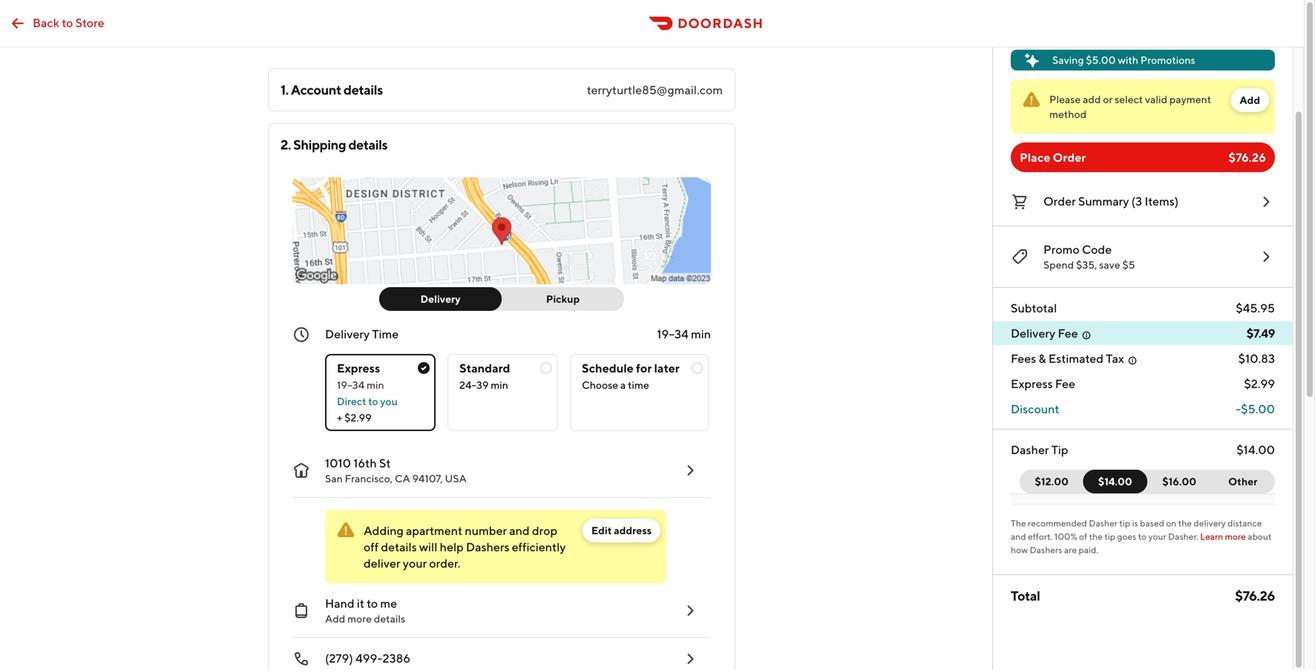 Task type: vqa. For each thing, say whether or not it's contained in the screenshot.
OPEN MENU image
no



Task type: locate. For each thing, give the bounding box(es) containing it.
dashers down effort.
[[1030, 545, 1063, 555]]

more inside hand it to me add more details
[[347, 613, 372, 625]]

1 vertical spatial your
[[403, 556, 427, 570]]

fees
[[1011, 351, 1036, 366]]

0 horizontal spatial express
[[337, 361, 380, 375]]

and inside adding apartment number and drop off details will help dashers efficiently deliver your order.
[[509, 524, 530, 538]]

order summary (3 items) button
[[1011, 190, 1275, 214]]

order left the summary
[[1044, 194, 1076, 208]]

19–34 up "later"
[[657, 327, 689, 341]]

back
[[33, 16, 60, 30]]

and
[[509, 524, 530, 538], [1011, 532, 1026, 542]]

0 vertical spatial add
[[1240, 94, 1260, 106]]

distance
[[1228, 518, 1262, 529]]

0 vertical spatial your
[[1149, 532, 1167, 542]]

0 horizontal spatial dashers
[[466, 540, 510, 554]]

saving $5.00 with promotions button
[[1011, 50, 1275, 71]]

$35,
[[1076, 259, 1097, 271]]

and inside the recommended dasher tip is based on the delivery distance and effort. 100% of the tip goes to your dasher.
[[1011, 532, 1026, 542]]

1 horizontal spatial dashers
[[1030, 545, 1063, 555]]

$5.00 left with
[[1086, 54, 1116, 66]]

1 horizontal spatial 19–34
[[657, 327, 689, 341]]

fee down fees & estimated
[[1055, 377, 1076, 391]]

to right back
[[62, 16, 73, 30]]

$45.95
[[1236, 301, 1275, 315]]

more down distance
[[1225, 532, 1246, 542]]

19–34 inside '19–34 min direct to you + $2.99'
[[337, 379, 365, 391]]

to right "it" on the bottom left
[[367, 596, 378, 611]]

express up direct
[[337, 361, 380, 375]]

1 vertical spatial $2.99
[[345, 412, 372, 424]]

deliver
[[364, 556, 401, 570]]

$10.83
[[1239, 351, 1275, 366]]

adding apartment number and drop off details will help dashers efficiently deliver your order.
[[364, 524, 566, 570]]

total
[[1011, 588, 1040, 604]]

0 horizontal spatial $2.99
[[345, 412, 372, 424]]

1 horizontal spatial delivery
[[421, 293, 461, 305]]

details inside adding apartment number and drop off details will help dashers efficiently deliver your order.
[[381, 540, 417, 554]]

the
[[1179, 518, 1192, 529], [1089, 532, 1103, 542]]

1 vertical spatial express
[[1011, 377, 1053, 391]]

$14.00 button
[[1083, 470, 1148, 494]]

express for express fee
[[1011, 377, 1053, 391]]

please
[[1050, 93, 1081, 105]]

(279) 499-2386 button
[[281, 638, 711, 670]]

1 horizontal spatial $14.00
[[1237, 443, 1275, 457]]

$2.99
[[1244, 377, 1275, 391], [345, 412, 372, 424]]

0 vertical spatial the
[[1179, 518, 1192, 529]]

2 horizontal spatial min
[[691, 327, 711, 341]]

tip left goes at the right of page
[[1105, 532, 1116, 542]]

dasher left tip
[[1011, 443, 1049, 457]]

(3
[[1132, 194, 1143, 208]]

1 horizontal spatial tip
[[1120, 518, 1131, 529]]

$5.00 for saving
[[1086, 54, 1116, 66]]

1 vertical spatial add
[[325, 613, 345, 625]]

$14.00
[[1237, 443, 1275, 457], [1098, 475, 1133, 488]]

0 vertical spatial fee
[[1058, 326, 1078, 340]]

$2.99 down direct
[[345, 412, 372, 424]]

tip
[[1120, 518, 1131, 529], [1105, 532, 1116, 542]]

add inside hand it to me add more details
[[325, 613, 345, 625]]

more down "it" on the bottom left
[[347, 613, 372, 625]]

to down is
[[1138, 532, 1147, 542]]

$5.00 down $10.83
[[1241, 402, 1275, 416]]

1 vertical spatial the
[[1089, 532, 1103, 542]]

dasher up goes at the right of page
[[1089, 518, 1118, 529]]

$76.26 down about
[[1235, 588, 1275, 604]]

express fee
[[1011, 377, 1076, 391]]

edit address
[[592, 524, 652, 537]]

0 horizontal spatial more
[[347, 613, 372, 625]]

1 horizontal spatial $5.00
[[1241, 402, 1275, 416]]

add right payment
[[1240, 94, 1260, 106]]

delivery inside option
[[421, 293, 461, 305]]

and left drop
[[509, 524, 530, 538]]

$5.00 inside button
[[1086, 54, 1116, 66]]

$2.99 down $10.83
[[1244, 377, 1275, 391]]

1 horizontal spatial add
[[1240, 94, 1260, 106]]

promotions
[[1141, 54, 1196, 66]]

apartment
[[406, 524, 463, 538]]

$14.00 up is
[[1098, 475, 1133, 488]]

items)
[[1145, 194, 1179, 208]]

1 vertical spatial tip
[[1105, 532, 1116, 542]]

$14.00 inside button
[[1098, 475, 1133, 488]]

the up the dasher.
[[1179, 518, 1192, 529]]

1 vertical spatial more
[[347, 613, 372, 625]]

0 vertical spatial 19–34
[[657, 327, 689, 341]]

0 horizontal spatial $5.00
[[1086, 54, 1116, 66]]

19–34 up direct
[[337, 379, 365, 391]]

19–34 min
[[657, 327, 711, 341]]

1 vertical spatial $5.00
[[1241, 402, 1275, 416]]

adding apartment number and drop off details will help dashers efficiently deliver your order. status
[[325, 510, 667, 583]]

your inside the recommended dasher tip is based on the delivery distance and effort. 100% of the tip goes to your dasher.
[[1149, 532, 1167, 542]]

1 horizontal spatial dasher
[[1089, 518, 1118, 529]]

1 horizontal spatial min
[[491, 379, 508, 391]]

1 vertical spatial dasher
[[1089, 518, 1118, 529]]

the right of
[[1089, 532, 1103, 542]]

express up discount
[[1011, 377, 1053, 391]]

adding
[[364, 524, 404, 538]]

1 horizontal spatial $2.99
[[1244, 377, 1275, 391]]

1 horizontal spatial express
[[1011, 377, 1053, 391]]

fee
[[1058, 326, 1078, 340], [1055, 377, 1076, 391]]

order.
[[429, 556, 460, 570]]

1 vertical spatial $14.00
[[1098, 475, 1133, 488]]

19–34 for 19–34 min direct to you + $2.99
[[337, 379, 365, 391]]

0 vertical spatial $5.00
[[1086, 54, 1116, 66]]

me
[[380, 596, 397, 611]]

your
[[1149, 532, 1167, 542], [403, 556, 427, 570]]

details down me
[[374, 613, 405, 625]]

option group
[[325, 342, 711, 431]]

0 vertical spatial tip
[[1120, 518, 1131, 529]]

san
[[325, 472, 343, 485]]

delivery
[[421, 293, 461, 305], [1011, 326, 1056, 340], [325, 327, 370, 341]]

dashers
[[466, 540, 510, 554], [1030, 545, 1063, 555]]

16th
[[354, 456, 377, 470]]

0 horizontal spatial and
[[509, 524, 530, 538]]

more
[[1225, 532, 1246, 542], [347, 613, 372, 625]]

0 horizontal spatial min
[[367, 379, 384, 391]]

back to store link
[[0, 9, 113, 38]]

saving $5.00 with promotions
[[1053, 54, 1196, 66]]

0 horizontal spatial add
[[325, 613, 345, 625]]

1 vertical spatial 19–34
[[337, 379, 365, 391]]

status
[[1011, 79, 1275, 134]]

tip left is
[[1120, 518, 1131, 529]]

to inside '19–34 min direct to you + $2.99'
[[368, 395, 378, 408]]

spend
[[1044, 259, 1074, 271]]

&
[[1039, 351, 1046, 366]]

0 horizontal spatial $14.00
[[1098, 475, 1133, 488]]

delivery or pickup selector option group
[[379, 287, 624, 311]]

delivery time
[[325, 327, 399, 341]]

to left you on the left bottom of page
[[368, 395, 378, 408]]

0 vertical spatial order
[[1053, 150, 1086, 164]]

$76.26
[[1229, 150, 1266, 164], [1235, 588, 1275, 604]]

saving
[[1053, 54, 1084, 66]]

on
[[1166, 518, 1177, 529]]

dasher
[[1011, 443, 1049, 457], [1089, 518, 1118, 529]]

dasher tip
[[1011, 443, 1069, 457]]

valid
[[1145, 93, 1168, 105]]

2386
[[383, 651, 410, 665]]

store
[[75, 16, 104, 30]]

min
[[691, 327, 711, 341], [367, 379, 384, 391], [491, 379, 508, 391]]

dasher inside the recommended dasher tip is based on the delivery distance and effort. 100% of the tip goes to your dasher.
[[1089, 518, 1118, 529]]

$7.49
[[1247, 326, 1275, 340]]

dashers down 'number'
[[466, 540, 510, 554]]

1 horizontal spatial your
[[1149, 532, 1167, 542]]

min for 19–34 min direct to you + $2.99
[[367, 379, 384, 391]]

$76.26 down add button
[[1229, 150, 1266, 164]]

dashers inside the about how dashers are paid.
[[1030, 545, 1063, 555]]

standard
[[459, 361, 510, 375]]

Pickup radio
[[493, 287, 624, 311]]

your down based
[[1149, 532, 1167, 542]]

place
[[1020, 150, 1051, 164]]

$12.00
[[1035, 475, 1069, 488]]

your down will
[[403, 556, 427, 570]]

1 horizontal spatial and
[[1011, 532, 1026, 542]]

details down adding
[[381, 540, 417, 554]]

fee up estimated
[[1058, 326, 1078, 340]]

$14.00 up the other
[[1237, 443, 1275, 457]]

details
[[344, 82, 383, 98], [348, 137, 388, 153], [381, 540, 417, 554], [374, 613, 405, 625]]

None radio
[[325, 354, 436, 431], [448, 354, 558, 431], [570, 354, 709, 431], [325, 354, 436, 431], [448, 354, 558, 431], [570, 354, 709, 431]]

19–34
[[657, 327, 689, 341], [337, 379, 365, 391]]

your inside adding apartment number and drop off details will help dashers efficiently deliver your order.
[[403, 556, 427, 570]]

+
[[337, 412, 342, 424]]

payment
[[1170, 93, 1212, 105]]

0 vertical spatial express
[[337, 361, 380, 375]]

0 horizontal spatial 19–34
[[337, 379, 365, 391]]

1 vertical spatial order
[[1044, 194, 1076, 208]]

about
[[1248, 532, 1272, 542]]

add down the hand
[[325, 613, 345, 625]]

0 horizontal spatial tip
[[1105, 532, 1116, 542]]

and down the at the right of page
[[1011, 532, 1026, 542]]

0 vertical spatial dasher
[[1011, 443, 1049, 457]]

order right place
[[1053, 150, 1086, 164]]

0 vertical spatial more
[[1225, 532, 1246, 542]]

min inside '19–34 min direct to you + $2.99'
[[367, 379, 384, 391]]

0 horizontal spatial your
[[403, 556, 427, 570]]



Task type: describe. For each thing, give the bounding box(es) containing it.
help
[[440, 540, 464, 554]]

the
[[1011, 518, 1026, 529]]

2. shipping details
[[281, 137, 388, 153]]

tip
[[1052, 443, 1069, 457]]

0 horizontal spatial the
[[1089, 532, 1103, 542]]

of
[[1079, 532, 1088, 542]]

to inside hand it to me add more details
[[367, 596, 378, 611]]

summary
[[1079, 194, 1129, 208]]

will
[[419, 540, 437, 554]]

is
[[1132, 518, 1138, 529]]

learn more
[[1200, 532, 1246, 542]]

(279)
[[325, 651, 353, 665]]

1010 16th st san francisco,  ca 94107,  usa
[[325, 456, 467, 485]]

-
[[1236, 402, 1241, 416]]

goes
[[1117, 532, 1137, 542]]

dasher.
[[1168, 532, 1199, 542]]

terryturtle85@gmail.com
[[587, 83, 723, 97]]

edit
[[592, 524, 612, 537]]

$5
[[1123, 259, 1135, 271]]

select
[[1115, 93, 1143, 105]]

tax
[[1106, 351, 1125, 366]]

order summary (3 items)
[[1044, 194, 1179, 208]]

recommended
[[1028, 518, 1087, 529]]

min for 24–39 min
[[491, 379, 508, 391]]

later
[[654, 361, 680, 375]]

the recommended dasher tip is based on the delivery distance and effort. 100% of the tip goes to your dasher.
[[1011, 518, 1262, 542]]

a
[[620, 379, 626, 391]]

min for 19–34 min
[[691, 327, 711, 341]]

2. shipping
[[281, 137, 346, 153]]

number
[[465, 524, 507, 538]]

schedule for later
[[582, 361, 680, 375]]

0 vertical spatial $76.26
[[1229, 150, 1266, 164]]

status containing please add or select valid payment method
[[1011, 79, 1275, 134]]

express for express
[[337, 361, 380, 375]]

add
[[1083, 93, 1101, 105]]

or
[[1103, 93, 1113, 105]]

with
[[1118, 54, 1139, 66]]

2 horizontal spatial delivery
[[1011, 326, 1056, 340]]

24–39 min
[[459, 379, 508, 391]]

24–39
[[459, 379, 489, 391]]

other
[[1229, 475, 1258, 488]]

edit address button
[[583, 519, 661, 543]]

1 horizontal spatial the
[[1179, 518, 1192, 529]]

delivery
[[1194, 518, 1226, 529]]

0 horizontal spatial dasher
[[1011, 443, 1049, 457]]

direct
[[337, 395, 366, 408]]

Other button
[[1211, 470, 1275, 494]]

about how dashers are paid.
[[1011, 532, 1272, 555]]

100%
[[1055, 532, 1078, 542]]

estimated
[[1049, 351, 1104, 366]]

$16.00
[[1163, 475, 1197, 488]]

details right 1. account
[[344, 82, 383, 98]]

learn
[[1200, 532, 1224, 542]]

ca
[[395, 472, 410, 485]]

Delivery radio
[[379, 287, 502, 311]]

0 horizontal spatial delivery
[[325, 327, 370, 341]]

based
[[1140, 518, 1165, 529]]

option group containing express
[[325, 342, 711, 431]]

1. account
[[281, 82, 341, 98]]

1010
[[325, 456, 351, 470]]

1. account details
[[281, 82, 383, 98]]

1 vertical spatial fee
[[1055, 377, 1076, 391]]

efficiently
[[512, 540, 566, 554]]

order inside button
[[1044, 194, 1076, 208]]

to inside the recommended dasher tip is based on the delivery distance and effort. 100% of the tip goes to your dasher.
[[1138, 532, 1147, 542]]

$5.00 for -
[[1241, 402, 1275, 416]]

effort.
[[1028, 532, 1053, 542]]

499-
[[356, 651, 383, 665]]

usa
[[445, 472, 467, 485]]

back to store
[[33, 16, 104, 30]]

please add or select valid payment method
[[1050, 93, 1212, 120]]

19–34 for 19–34 min
[[657, 327, 689, 341]]

time
[[372, 327, 399, 341]]

you
[[380, 395, 398, 408]]

francisco,
[[345, 472, 393, 485]]

discount
[[1011, 402, 1060, 416]]

subtotal
[[1011, 301, 1057, 315]]

code
[[1082, 242, 1112, 256]]

it
[[357, 596, 364, 611]]

drop
[[532, 524, 558, 538]]

fees & estimated
[[1011, 351, 1104, 366]]

learn more link
[[1200, 532, 1246, 542]]

promo code spend $35, save $5
[[1044, 242, 1135, 271]]

0 vertical spatial $2.99
[[1244, 377, 1275, 391]]

add button
[[1231, 88, 1269, 112]]

19–34 min direct to you + $2.99
[[337, 379, 398, 424]]

0 vertical spatial $14.00
[[1237, 443, 1275, 457]]

$12.00 button
[[1020, 470, 1093, 494]]

$16.00 button
[[1139, 470, 1212, 494]]

1 horizontal spatial more
[[1225, 532, 1246, 542]]

promo
[[1044, 242, 1080, 256]]

add inside button
[[1240, 94, 1260, 106]]

for
[[636, 361, 652, 375]]

choose
[[582, 379, 618, 391]]

details right 2. shipping
[[348, 137, 388, 153]]

$2.99 inside '19–34 min direct to you + $2.99'
[[345, 412, 372, 424]]

time
[[628, 379, 649, 391]]

1 vertical spatial $76.26
[[1235, 588, 1275, 604]]

hand it to me add more details
[[325, 596, 405, 625]]

dashers inside adding apartment number and drop off details will help dashers efficiently deliver your order.
[[466, 540, 510, 554]]

94107,
[[412, 472, 443, 485]]

address
[[614, 524, 652, 537]]

how
[[1011, 545, 1028, 555]]

(279) 499-2386
[[325, 651, 410, 665]]

tip amount option group
[[1020, 470, 1275, 494]]

schedule
[[582, 361, 634, 375]]

save
[[1100, 259, 1121, 271]]

details inside hand it to me add more details
[[374, 613, 405, 625]]

-$5.00
[[1236, 402, 1275, 416]]

method
[[1050, 108, 1087, 120]]



